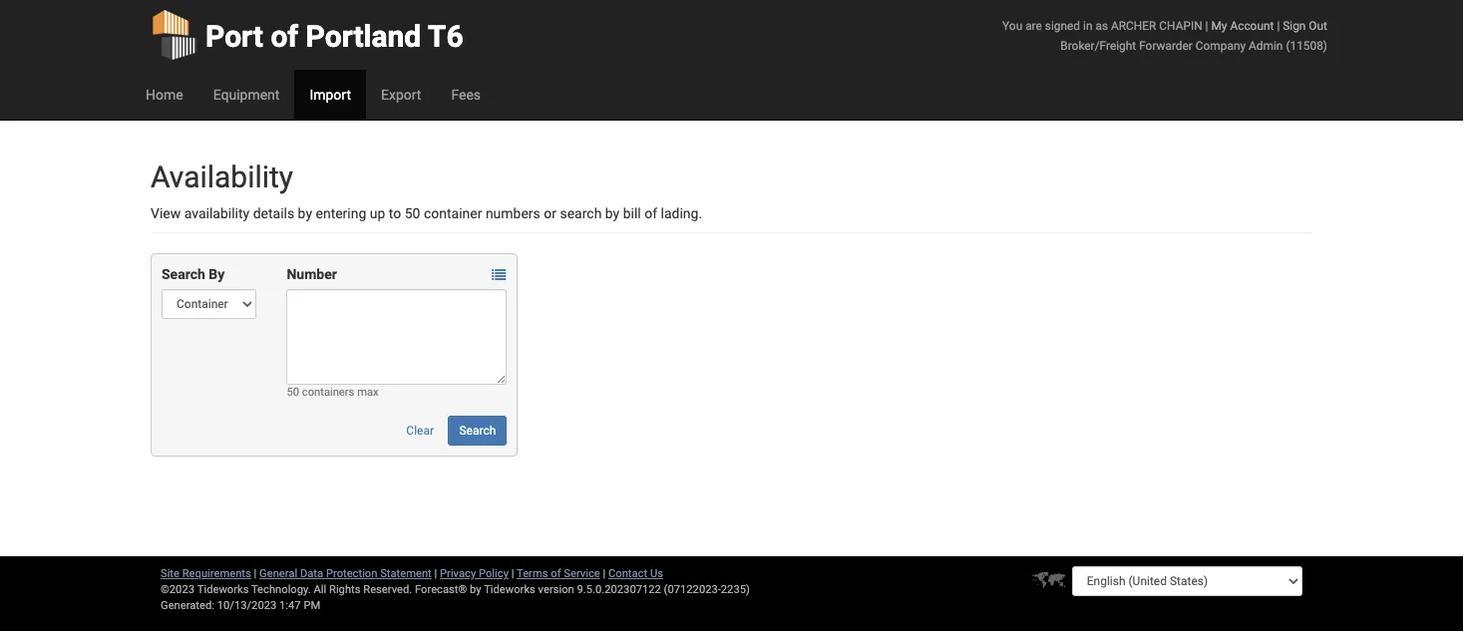 Task type: vqa. For each thing, say whether or not it's contained in the screenshot.
the by in 'Site Requirements | General Data Protection Statement | Privacy Policy | Terms Of Service | Contact Us ©2023 Tideworks Technology. All Rights Reserved. Forecast® By Tideworks Version 9.5.0.202307122 (07122023-2235) Generated: 10/13/2023 1:47 Pm'
yes



Task type: locate. For each thing, give the bounding box(es) containing it.
0 horizontal spatial of
[[271, 19, 298, 54]]

search for search by
[[162, 266, 205, 282]]

availability
[[184, 205, 249, 221]]

port
[[205, 19, 263, 54]]

site requirements link
[[161, 567, 251, 580]]

of right the bill
[[644, 205, 657, 221]]

by left the bill
[[605, 205, 620, 221]]

(11508)
[[1286, 39, 1327, 53]]

©2023 tideworks
[[161, 583, 249, 596]]

2 vertical spatial of
[[551, 567, 561, 580]]

50 right to
[[405, 205, 420, 221]]

data
[[300, 567, 323, 580]]

sign out link
[[1283, 19, 1327, 33]]

of
[[271, 19, 298, 54], [644, 205, 657, 221], [551, 567, 561, 580]]

0 horizontal spatial by
[[298, 205, 312, 221]]

my account link
[[1211, 19, 1274, 33]]

search right clear button
[[459, 424, 496, 438]]

signed
[[1045, 19, 1080, 33]]

| left general
[[254, 567, 257, 580]]

all
[[314, 583, 326, 596]]

forecast®
[[415, 583, 467, 596]]

tideworks
[[484, 583, 535, 596]]

statement
[[380, 567, 432, 580]]

1 horizontal spatial by
[[470, 583, 481, 596]]

1 vertical spatial search
[[459, 424, 496, 438]]

out
[[1309, 19, 1327, 33]]

policy
[[479, 567, 509, 580]]

search
[[162, 266, 205, 282], [459, 424, 496, 438]]

0 horizontal spatial 50
[[287, 386, 299, 399]]

by
[[298, 205, 312, 221], [605, 205, 620, 221], [470, 583, 481, 596]]

by inside site requirements | general data protection statement | privacy policy | terms of service | contact us ©2023 tideworks technology. all rights reserved. forecast® by tideworks version 9.5.0.202307122 (07122023-2235) generated: 10/13/2023 1:47 pm
[[470, 583, 481, 596]]

0 horizontal spatial search
[[162, 266, 205, 282]]

1 vertical spatial 50
[[287, 386, 299, 399]]

site
[[161, 567, 179, 580]]

clear button
[[395, 416, 445, 446]]

0 vertical spatial search
[[162, 266, 205, 282]]

admin
[[1249, 39, 1283, 53]]

50 containers max
[[287, 386, 379, 399]]

rights
[[329, 583, 361, 596]]

home button
[[131, 70, 198, 120]]

number
[[287, 266, 337, 282]]

us
[[650, 567, 663, 580]]

9.5.0.202307122
[[577, 583, 661, 596]]

Number text field
[[287, 289, 507, 385]]

50 left containers
[[287, 386, 299, 399]]

| left sign
[[1277, 19, 1280, 33]]

fees button
[[436, 70, 496, 120]]

contact us link
[[608, 567, 663, 580]]

by right details
[[298, 205, 312, 221]]

0 vertical spatial of
[[271, 19, 298, 54]]

1 vertical spatial of
[[644, 205, 657, 221]]

of right port
[[271, 19, 298, 54]]

50
[[405, 205, 420, 221], [287, 386, 299, 399]]

search
[[560, 205, 602, 221]]

1 horizontal spatial 50
[[405, 205, 420, 221]]

equipment
[[213, 87, 280, 103]]

up
[[370, 205, 385, 221]]

1 horizontal spatial search
[[459, 424, 496, 438]]

by down privacy policy link
[[470, 583, 481, 596]]

import
[[310, 87, 351, 103]]

by
[[209, 266, 225, 282]]

version
[[538, 583, 574, 596]]

company
[[1196, 39, 1246, 53]]

privacy
[[440, 567, 476, 580]]

you
[[1002, 19, 1022, 33]]

details
[[253, 205, 294, 221]]

2235)
[[721, 583, 750, 596]]

10/13/2023
[[217, 599, 277, 612]]

of up version
[[551, 567, 561, 580]]

search left by
[[162, 266, 205, 282]]

|
[[1205, 19, 1208, 33], [1277, 19, 1280, 33], [254, 567, 257, 580], [434, 567, 437, 580], [511, 567, 514, 580], [603, 567, 606, 580]]

you are signed in as archer chapin | my account | sign out broker/freight forwarder company admin (11508)
[[1002, 19, 1327, 53]]

sign
[[1283, 19, 1306, 33]]

fees
[[451, 87, 481, 103]]

1 horizontal spatial of
[[551, 567, 561, 580]]

service
[[564, 567, 600, 580]]

search inside button
[[459, 424, 496, 438]]

show list image
[[492, 269, 506, 283]]



Task type: describe. For each thing, give the bounding box(es) containing it.
requirements
[[182, 567, 251, 580]]

2 horizontal spatial by
[[605, 205, 620, 221]]

my
[[1211, 19, 1227, 33]]

chapin
[[1159, 19, 1202, 33]]

site requirements | general data protection statement | privacy policy | terms of service | contact us ©2023 tideworks technology. all rights reserved. forecast® by tideworks version 9.5.0.202307122 (07122023-2235) generated: 10/13/2023 1:47 pm
[[161, 567, 750, 612]]

home
[[146, 87, 183, 103]]

contact
[[608, 567, 647, 580]]

numbers
[[486, 205, 540, 221]]

of inside site requirements | general data protection statement | privacy policy | terms of service | contact us ©2023 tideworks technology. all rights reserved. forecast® by tideworks version 9.5.0.202307122 (07122023-2235) generated: 10/13/2023 1:47 pm
[[551, 567, 561, 580]]

as
[[1095, 19, 1108, 33]]

import button
[[295, 70, 366, 120]]

of inside port of portland t6 link
[[271, 19, 298, 54]]

max
[[357, 386, 379, 399]]

port of portland t6
[[205, 19, 463, 54]]

broker/freight
[[1060, 39, 1136, 53]]

are
[[1025, 19, 1042, 33]]

search by
[[162, 266, 225, 282]]

containers
[[302, 386, 354, 399]]

to
[[389, 205, 401, 221]]

general data protection statement link
[[259, 567, 432, 580]]

0 vertical spatial 50
[[405, 205, 420, 221]]

clear
[[406, 424, 434, 438]]

t6
[[428, 19, 463, 54]]

search button
[[448, 416, 507, 446]]

lading.
[[661, 205, 702, 221]]

port of portland t6 link
[[151, 0, 463, 70]]

| up the tideworks on the left
[[511, 567, 514, 580]]

export
[[381, 87, 421, 103]]

general
[[259, 567, 297, 580]]

reserved.
[[363, 583, 412, 596]]

protection
[[326, 567, 377, 580]]

1:47
[[279, 599, 301, 612]]

| up forecast®
[[434, 567, 437, 580]]

2 horizontal spatial of
[[644, 205, 657, 221]]

or
[[544, 205, 556, 221]]

account
[[1230, 19, 1274, 33]]

search for search
[[459, 424, 496, 438]]

view
[[151, 205, 181, 221]]

forwarder
[[1139, 39, 1193, 53]]

export button
[[366, 70, 436, 120]]

terms
[[517, 567, 548, 580]]

availability
[[151, 160, 293, 194]]

archer
[[1111, 19, 1156, 33]]

generated:
[[161, 599, 214, 612]]

bill
[[623, 205, 641, 221]]

| left my
[[1205, 19, 1208, 33]]

privacy policy link
[[440, 567, 509, 580]]

technology.
[[251, 583, 311, 596]]

(07122023-
[[664, 583, 721, 596]]

pm
[[304, 599, 320, 612]]

| up 9.5.0.202307122 on the bottom left of page
[[603, 567, 606, 580]]

portland
[[306, 19, 421, 54]]

terms of service link
[[517, 567, 600, 580]]

entering
[[316, 205, 366, 221]]

view availability details by entering up to 50 container numbers or search by bill of lading.
[[151, 205, 702, 221]]

in
[[1083, 19, 1092, 33]]

container
[[424, 205, 482, 221]]

equipment button
[[198, 70, 295, 120]]



